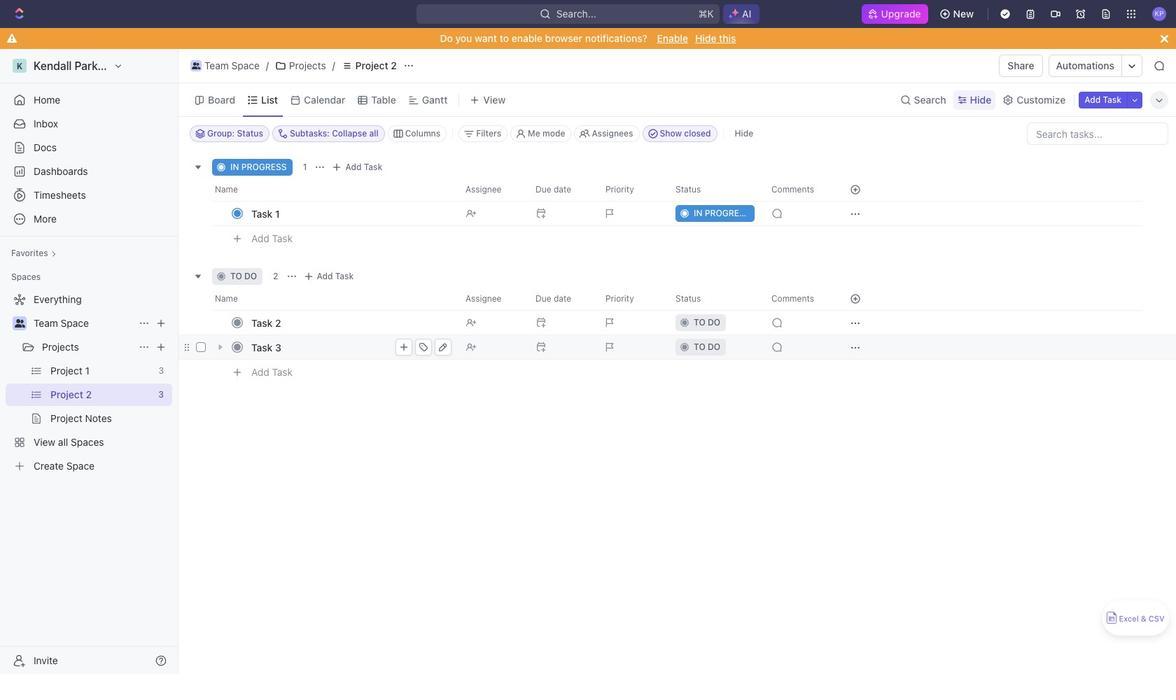 Task type: locate. For each thing, give the bounding box(es) containing it.
1 vertical spatial name
[[215, 293, 238, 304]]

1 horizontal spatial /
[[332, 60, 335, 71]]

hide inside hide dropdown button
[[970, 93, 992, 105]]

0 vertical spatial assignee
[[466, 184, 502, 195]]

1 vertical spatial name button
[[212, 288, 457, 310]]

0 horizontal spatial progress
[[241, 162, 287, 172]]

0 vertical spatial date
[[554, 184, 571, 195]]

space down "view all spaces" link
[[66, 460, 95, 472]]

2 comments button from the top
[[763, 288, 833, 310]]

1 status button from the top
[[667, 179, 763, 201]]

view inside "view all spaces" link
[[34, 436, 55, 448]]

view up 'filters'
[[483, 93, 506, 105]]

1 horizontal spatial team space
[[204, 60, 260, 71]]

k
[[17, 61, 23, 71]]

due for 2nd due date dropdown button from the bottom of the page
[[536, 184, 552, 195]]

date
[[554, 184, 571, 195], [554, 293, 571, 304]]

1 priority button from the top
[[597, 179, 667, 201]]

add for 'add task' button over 'search tasks...' text field
[[1085, 94, 1101, 105]]

0 vertical spatial due date button
[[527, 179, 597, 201]]

1 vertical spatial do
[[708, 317, 721, 328]]

hide right closed
[[735, 128, 754, 139]]

3 right project 1 link
[[159, 366, 164, 376]]

1 vertical spatial 1
[[275, 208, 280, 220]]

2 vertical spatial to do
[[694, 342, 721, 352]]

enable
[[512, 32, 543, 44]]

0 vertical spatial comments button
[[763, 179, 833, 201]]

2 due from the top
[[536, 293, 552, 304]]

space down everything link
[[61, 317, 89, 329]]

to do for 1st to do dropdown button from the top of the page
[[694, 317, 721, 328]]

kendall parks's workspace
[[34, 60, 173, 72]]

0 horizontal spatial team space
[[34, 317, 89, 329]]

0 vertical spatial status button
[[667, 179, 763, 201]]

1 vertical spatial comments button
[[763, 288, 833, 310]]

search button
[[896, 90, 951, 110]]

1 vertical spatial priority button
[[597, 288, 667, 310]]

Search tasks... text field
[[1028, 123, 1168, 144]]

team right user group icon
[[204, 60, 229, 71]]

excel & csv link
[[1103, 601, 1169, 636]]

0 vertical spatial priority
[[606, 184, 634, 195]]

team
[[204, 60, 229, 71], [34, 317, 58, 329]]

2 due date from the top
[[536, 293, 571, 304]]

customize
[[1017, 93, 1066, 105]]

1 vertical spatial spaces
[[71, 436, 104, 448]]

0 vertical spatial projects link
[[272, 57, 330, 74]]

2 horizontal spatial hide
[[970, 93, 992, 105]]

2 vertical spatial 1
[[85, 365, 90, 377]]

1 due from the top
[[536, 184, 552, 195]]

priority
[[606, 184, 634, 195], [606, 293, 634, 304]]

1 priority from the top
[[606, 184, 634, 195]]

due date button
[[527, 179, 597, 201], [527, 288, 597, 310]]

1 horizontal spatial spaces
[[71, 436, 104, 448]]

add for 'add task' button under task 1
[[251, 232, 269, 244]]

all up create space
[[58, 436, 68, 448]]

1 horizontal spatial view
[[483, 93, 506, 105]]

2 up the project notes
[[86, 389, 92, 401]]

do
[[440, 32, 453, 44]]

0 horizontal spatial project 2 link
[[50, 384, 153, 406]]

1 due date button from the top
[[527, 179, 597, 201]]

2 name from the top
[[215, 293, 238, 304]]

add down "task 3"
[[251, 366, 269, 378]]

this
[[719, 32, 736, 44]]

do for second to do dropdown button from the top of the page
[[708, 342, 721, 352]]

status button
[[667, 179, 763, 201], [667, 288, 763, 310]]

0 horizontal spatial team
[[34, 317, 58, 329]]

2 assignee button from the top
[[457, 288, 527, 310]]

3 up project notes link
[[158, 389, 164, 400]]

view up 'create'
[[34, 436, 55, 448]]

0 horizontal spatial view
[[34, 436, 55, 448]]

1 vertical spatial in
[[694, 208, 703, 218]]

0 vertical spatial due date
[[536, 184, 571, 195]]

project
[[356, 60, 388, 71], [50, 365, 82, 377], [50, 389, 83, 401], [50, 412, 82, 424]]

1 vertical spatial priority
[[606, 293, 634, 304]]

1 vertical spatial 3
[[159, 366, 164, 376]]

in inside dropdown button
[[694, 208, 703, 218]]

1 vertical spatial space
[[61, 317, 89, 329]]

1 vertical spatial assignee
[[466, 293, 502, 304]]

1 horizontal spatial progress
[[705, 208, 750, 218]]

team right user group image
[[34, 317, 58, 329]]

0 vertical spatial to do
[[230, 271, 257, 282]]

1 vertical spatial status button
[[667, 288, 763, 310]]

project 2 down project 1
[[50, 389, 92, 401]]

ai
[[742, 8, 752, 20]]

2 vertical spatial do
[[708, 342, 721, 352]]

1 vertical spatial team space
[[34, 317, 89, 329]]

status
[[237, 128, 263, 139], [676, 184, 701, 195], [676, 293, 701, 304]]

1 vertical spatial all
[[58, 436, 68, 448]]

spaces up create space link
[[71, 436, 104, 448]]

project 2 inside tree
[[50, 389, 92, 401]]

projects
[[289, 60, 326, 71], [42, 341, 79, 353]]

in progress inside dropdown button
[[694, 208, 750, 218]]

tree
[[6, 289, 172, 478]]

1 vertical spatial to do
[[694, 317, 721, 328]]

space
[[232, 60, 260, 71], [61, 317, 89, 329], [66, 460, 95, 472]]

1
[[303, 162, 307, 172], [275, 208, 280, 220], [85, 365, 90, 377]]

team space link up board
[[187, 57, 263, 74]]

in progress
[[230, 162, 287, 172], [694, 208, 750, 218]]

projects link
[[272, 57, 330, 74], [42, 336, 133, 359]]

name button up task 1 link
[[212, 179, 457, 201]]

1 vertical spatial assignee button
[[457, 288, 527, 310]]

0 vertical spatial in progress
[[230, 162, 287, 172]]

1 horizontal spatial projects
[[289, 60, 326, 71]]

upgrade
[[881, 8, 921, 20]]

1 name from the top
[[215, 184, 238, 195]]

0 vertical spatial hide
[[695, 32, 717, 44]]

2 horizontal spatial 1
[[303, 162, 307, 172]]

0 horizontal spatial project 2
[[50, 389, 92, 401]]

projects link up project 1 link
[[42, 336, 133, 359]]

1 due date from the top
[[536, 184, 571, 195]]

project 2 link up table link on the left of page
[[338, 57, 400, 74]]

2 inside tree
[[86, 389, 92, 401]]

hide button
[[729, 125, 759, 142]]

0 vertical spatial name button
[[212, 179, 457, 201]]

more
[[34, 213, 57, 225]]

list link
[[258, 90, 278, 110]]

status button for 2
[[667, 288, 763, 310]]

hide right search
[[970, 93, 992, 105]]

notes
[[85, 412, 112, 424]]

name button
[[212, 179, 457, 201], [212, 288, 457, 310]]

add down task 1
[[251, 232, 269, 244]]

new button
[[934, 3, 982, 25]]

in
[[230, 162, 239, 172], [694, 208, 703, 218]]

/ up calendar
[[332, 60, 335, 71]]

2 up task 2
[[273, 271, 278, 282]]

comments
[[772, 184, 814, 195], [772, 293, 814, 304]]

/ up list
[[266, 60, 269, 71]]

invite
[[34, 654, 58, 666]]

kp
[[1155, 9, 1164, 18]]

view all spaces
[[34, 436, 104, 448]]

0 vertical spatial project 2 link
[[338, 57, 400, 74]]

3 down task 2
[[275, 341, 281, 353]]

1 vertical spatial team
[[34, 317, 58, 329]]

timesheets
[[34, 189, 86, 201]]

all inside tree
[[58, 436, 68, 448]]

task
[[1103, 94, 1122, 105], [364, 162, 382, 172], [251, 208, 273, 220], [272, 232, 293, 244], [335, 271, 354, 282], [251, 317, 273, 329], [251, 341, 273, 353], [272, 366, 293, 378]]

1 vertical spatial view
[[34, 436, 55, 448]]

0 horizontal spatial projects link
[[42, 336, 133, 359]]

1 vertical spatial projects
[[42, 341, 79, 353]]

assignee button
[[457, 179, 527, 201], [457, 288, 527, 310]]

assignees button
[[574, 125, 640, 142]]

0 vertical spatial all
[[369, 128, 379, 139]]

columns
[[405, 128, 441, 139]]

me mode
[[528, 128, 565, 139]]

2 assignee from the top
[[466, 293, 502, 304]]

hide inside hide button
[[735, 128, 754, 139]]

project 2 link up notes
[[50, 384, 153, 406]]

do
[[244, 271, 257, 282], [708, 317, 721, 328], [708, 342, 721, 352]]

1 inside tree
[[85, 365, 90, 377]]

project 2 up table
[[356, 60, 397, 71]]

tree containing everything
[[6, 289, 172, 478]]

1 vertical spatial project 2 link
[[50, 384, 153, 406]]

filters button
[[459, 125, 508, 142]]

0 vertical spatial view
[[483, 93, 506, 105]]

all right collapse
[[369, 128, 379, 139]]

name for to do
[[215, 293, 238, 304]]

1 horizontal spatial in progress
[[694, 208, 750, 218]]

projects up project 1
[[42, 341, 79, 353]]

add task down collapse
[[346, 162, 382, 172]]

0 horizontal spatial projects
[[42, 341, 79, 353]]

add task up 'search tasks...' text field
[[1085, 94, 1122, 105]]

favorites
[[11, 248, 48, 258]]

0 horizontal spatial /
[[266, 60, 269, 71]]

status for 2
[[676, 293, 701, 304]]

1 horizontal spatial projects link
[[272, 57, 330, 74]]

projects up the calendar link
[[289, 60, 326, 71]]

1 vertical spatial projects link
[[42, 336, 133, 359]]

task 1 link
[[248, 203, 454, 224]]

browser
[[545, 32, 583, 44]]

gantt link
[[419, 90, 448, 110]]

2 up table
[[391, 60, 397, 71]]

1 vertical spatial in progress
[[694, 208, 750, 218]]

0 vertical spatial spaces
[[11, 272, 41, 282]]

project 2
[[356, 60, 397, 71], [50, 389, 92, 401]]

add up task 2 link
[[317, 271, 333, 282]]

1 for task 1
[[275, 208, 280, 220]]

inbox link
[[6, 113, 172, 135]]

project 2 link
[[338, 57, 400, 74], [50, 384, 153, 406]]

0 horizontal spatial in
[[230, 162, 239, 172]]

add task down task 1
[[251, 232, 293, 244]]

add down automations button
[[1085, 94, 1101, 105]]

assignee for 2
[[466, 293, 502, 304]]

to do button
[[667, 310, 763, 335], [667, 335, 763, 360]]

add task button up 'search tasks...' text field
[[1079, 91, 1127, 108]]

team space down the everything
[[34, 317, 89, 329]]

0 horizontal spatial all
[[58, 436, 68, 448]]

1 vertical spatial progress
[[705, 208, 750, 218]]

view for view
[[483, 93, 506, 105]]

status button for 1
[[667, 179, 763, 201]]

0 vertical spatial assignee button
[[457, 179, 527, 201]]

hide left this
[[695, 32, 717, 44]]

0 vertical spatial due
[[536, 184, 552, 195]]

2 name button from the top
[[212, 288, 457, 310]]

2 vertical spatial status
[[676, 293, 701, 304]]

2 to do button from the top
[[667, 335, 763, 360]]

team space up board
[[204, 60, 260, 71]]

0 vertical spatial team space link
[[187, 57, 263, 74]]

view button
[[465, 90, 511, 110]]

1 assignee from the top
[[466, 184, 502, 195]]

0 vertical spatial comments
[[772, 184, 814, 195]]

name button up task 2 link
[[212, 288, 457, 310]]

team space
[[204, 60, 260, 71], [34, 317, 89, 329]]

1 name button from the top
[[212, 179, 457, 201]]

1 vertical spatial due
[[536, 293, 552, 304]]

2 vertical spatial 3
[[158, 389, 164, 400]]

assignee button for 2
[[457, 288, 527, 310]]

2 vertical spatial space
[[66, 460, 95, 472]]

1 vertical spatial hide
[[970, 93, 992, 105]]

1 vertical spatial due date
[[536, 293, 571, 304]]

space up list link
[[232, 60, 260, 71]]

add task button down collapse
[[329, 159, 388, 176]]

team space link down everything link
[[34, 312, 133, 335]]

add task button
[[1079, 91, 1127, 108], [329, 159, 388, 176], [245, 230, 298, 247], [300, 268, 359, 285], [245, 364, 298, 381]]

1 horizontal spatial team
[[204, 60, 229, 71]]

search...
[[557, 8, 597, 20]]

0 horizontal spatial 1
[[85, 365, 90, 377]]

add task
[[1085, 94, 1122, 105], [346, 162, 382, 172], [251, 232, 293, 244], [317, 271, 354, 282], [251, 366, 293, 378]]

2 vertical spatial hide
[[735, 128, 754, 139]]

0 vertical spatial team
[[204, 60, 229, 71]]

spaces down favorites
[[11, 272, 41, 282]]

2 due date button from the top
[[527, 288, 597, 310]]

home
[[34, 94, 60, 106]]

1 horizontal spatial hide
[[735, 128, 754, 139]]

add down collapse
[[346, 162, 362, 172]]

docs link
[[6, 137, 172, 159]]

project up the project notes
[[50, 365, 82, 377]]

1 vertical spatial project 2
[[50, 389, 92, 401]]

1 horizontal spatial in
[[694, 208, 703, 218]]

tree inside sidebar navigation
[[6, 289, 172, 478]]

1 vertical spatial status
[[676, 184, 701, 195]]

projects link up the calendar link
[[272, 57, 330, 74]]

1 assignee button from the top
[[457, 179, 527, 201]]

1 vertical spatial date
[[554, 293, 571, 304]]

show
[[660, 128, 682, 139]]

0 vertical spatial project 2
[[356, 60, 397, 71]]

2 status button from the top
[[667, 288, 763, 310]]

gantt
[[422, 93, 448, 105]]

view inside view button
[[483, 93, 506, 105]]

hide
[[695, 32, 717, 44], [970, 93, 992, 105], [735, 128, 754, 139]]

create space
[[34, 460, 95, 472]]

1 vertical spatial due date button
[[527, 288, 597, 310]]

to
[[500, 32, 509, 44], [230, 271, 242, 282], [694, 317, 706, 328], [694, 342, 706, 352]]

3
[[275, 341, 281, 353], [159, 366, 164, 376], [158, 389, 164, 400]]

0 vertical spatial name
[[215, 184, 238, 195]]

name button for 1
[[212, 179, 457, 201]]

assignees
[[592, 128, 633, 139]]

progress
[[241, 162, 287, 172], [705, 208, 750, 218]]

ai button
[[723, 4, 759, 24]]



Task type: vqa. For each thing, say whether or not it's contained in the screenshot.
Give ClickUp your company's look and feel
no



Task type: describe. For each thing, give the bounding box(es) containing it.
want
[[475, 32, 497, 44]]

3 for project 1
[[159, 366, 164, 376]]

group: status
[[207, 128, 263, 139]]

kendall
[[34, 60, 72, 72]]

home link
[[6, 89, 172, 111]]

add for 'add task' button below "task 3"
[[251, 366, 269, 378]]

list
[[261, 93, 278, 105]]

1 to do button from the top
[[667, 310, 763, 335]]

group:
[[207, 128, 235, 139]]

task 2 link
[[248, 313, 454, 333]]

2 date from the top
[[554, 293, 571, 304]]

project up table link on the left of page
[[356, 60, 388, 71]]

project notes
[[50, 412, 112, 424]]

me mode button
[[511, 125, 572, 142]]

0 vertical spatial progress
[[241, 162, 287, 172]]

1 horizontal spatial project 2 link
[[338, 57, 400, 74]]

user group image
[[192, 62, 200, 69]]

automations
[[1056, 60, 1115, 71]]

dashboards
[[34, 165, 88, 177]]

you
[[456, 32, 472, 44]]

name button for 2
[[212, 288, 457, 310]]

calendar
[[304, 93, 345, 105]]

create space link
[[6, 455, 169, 478]]

1 horizontal spatial all
[[369, 128, 379, 139]]

subtasks:
[[290, 128, 330, 139]]

0 vertical spatial team space
[[204, 60, 260, 71]]

calendar link
[[301, 90, 345, 110]]

1 / from the left
[[266, 60, 269, 71]]

do you want to enable browser notifications? enable hide this
[[440, 32, 736, 44]]

task 2
[[251, 317, 281, 329]]

automations button
[[1049, 55, 1122, 76]]

workspace
[[115, 60, 173, 72]]

in progress button
[[667, 201, 763, 226]]

1 horizontal spatial project 2
[[356, 60, 397, 71]]

share
[[1008, 60, 1035, 71]]

0 vertical spatial projects
[[289, 60, 326, 71]]

show closed button
[[642, 125, 717, 142]]

0 horizontal spatial in progress
[[230, 162, 287, 172]]

0 vertical spatial do
[[244, 271, 257, 282]]

⌘k
[[699, 8, 714, 20]]

user group image
[[14, 319, 25, 328]]

dashboards link
[[6, 160, 172, 183]]

0 vertical spatial status
[[237, 128, 263, 139]]

add task down "task 3"
[[251, 366, 293, 378]]

task 3 link
[[248, 337, 454, 357]]

enable
[[657, 32, 688, 44]]

team space inside tree
[[34, 317, 89, 329]]

favorites button
[[6, 245, 62, 262]]

1 for project 1
[[85, 365, 90, 377]]

project 1 link
[[50, 360, 153, 382]]

view all spaces link
[[6, 431, 169, 454]]

0 horizontal spatial hide
[[695, 32, 717, 44]]

kp button
[[1148, 3, 1171, 25]]

table link
[[369, 90, 396, 110]]

&
[[1141, 614, 1147, 624]]

show closed
[[660, 128, 711, 139]]

to do for second to do dropdown button from the top of the page
[[694, 342, 721, 352]]

0 vertical spatial 1
[[303, 162, 307, 172]]

create
[[34, 460, 64, 472]]

add task button down "task 3"
[[245, 364, 298, 381]]

table
[[371, 93, 396, 105]]

docs
[[34, 141, 57, 153]]

add task button up task 2 link
[[300, 268, 359, 285]]

view for view all spaces
[[34, 436, 55, 448]]

view button
[[465, 83, 583, 116]]

1 horizontal spatial team space link
[[187, 57, 263, 74]]

due for 1st due date dropdown button from the bottom
[[536, 293, 552, 304]]

everything
[[34, 293, 82, 305]]

subtasks: collapse all
[[290, 128, 379, 139]]

me
[[528, 128, 540, 139]]

0 horizontal spatial team space link
[[34, 312, 133, 335]]

board link
[[205, 90, 235, 110]]

timesheets link
[[6, 184, 172, 207]]

closed
[[684, 128, 711, 139]]

search
[[914, 93, 947, 105]]

csv
[[1149, 614, 1165, 624]]

2 priority button from the top
[[597, 288, 667, 310]]

excel
[[1119, 614, 1139, 624]]

collapse
[[332, 128, 367, 139]]

parks's
[[75, 60, 113, 72]]

hide button
[[954, 90, 996, 110]]

do for 1st to do dropdown button from the top of the page
[[708, 317, 721, 328]]

add task up task 2 link
[[317, 271, 354, 282]]

progress inside 'in progress' dropdown button
[[705, 208, 750, 218]]

2 comments from the top
[[772, 293, 814, 304]]

2 priority from the top
[[606, 293, 634, 304]]

more button
[[6, 208, 172, 230]]

columns button
[[388, 125, 447, 142]]

0 vertical spatial space
[[232, 60, 260, 71]]

project 1
[[50, 365, 90, 377]]

project down project 1
[[50, 389, 83, 401]]

1 comments from the top
[[772, 184, 814, 195]]

2 up "task 3"
[[275, 317, 281, 329]]

upgrade link
[[862, 4, 928, 24]]

0 vertical spatial in
[[230, 162, 239, 172]]

notifications?
[[585, 32, 648, 44]]

team inside tree
[[34, 317, 58, 329]]

assignee for 1
[[466, 184, 502, 195]]

projects inside sidebar navigation
[[42, 341, 79, 353]]

board
[[208, 93, 235, 105]]

new
[[954, 8, 974, 20]]

0 vertical spatial 3
[[275, 341, 281, 353]]

1 date from the top
[[554, 184, 571, 195]]

status for 1
[[676, 184, 701, 195]]

task 3
[[251, 341, 281, 353]]

sidebar navigation
[[0, 49, 181, 674]]

inbox
[[34, 118, 58, 130]]

name for in progress
[[215, 184, 238, 195]]

share button
[[1000, 55, 1043, 77]]

customize button
[[999, 90, 1070, 110]]

project notes link
[[50, 408, 169, 430]]

mode
[[543, 128, 565, 139]]

task 1
[[251, 208, 280, 220]]

kendall parks's workspace, , element
[[13, 59, 27, 73]]

everything link
[[6, 289, 169, 311]]

1 comments button from the top
[[763, 179, 833, 201]]

2 / from the left
[[332, 60, 335, 71]]

project up view all spaces
[[50, 412, 82, 424]]

assignee button for 1
[[457, 179, 527, 201]]

filters
[[476, 128, 501, 139]]

add task button down task 1
[[245, 230, 298, 247]]

3 for project 2
[[158, 389, 164, 400]]



